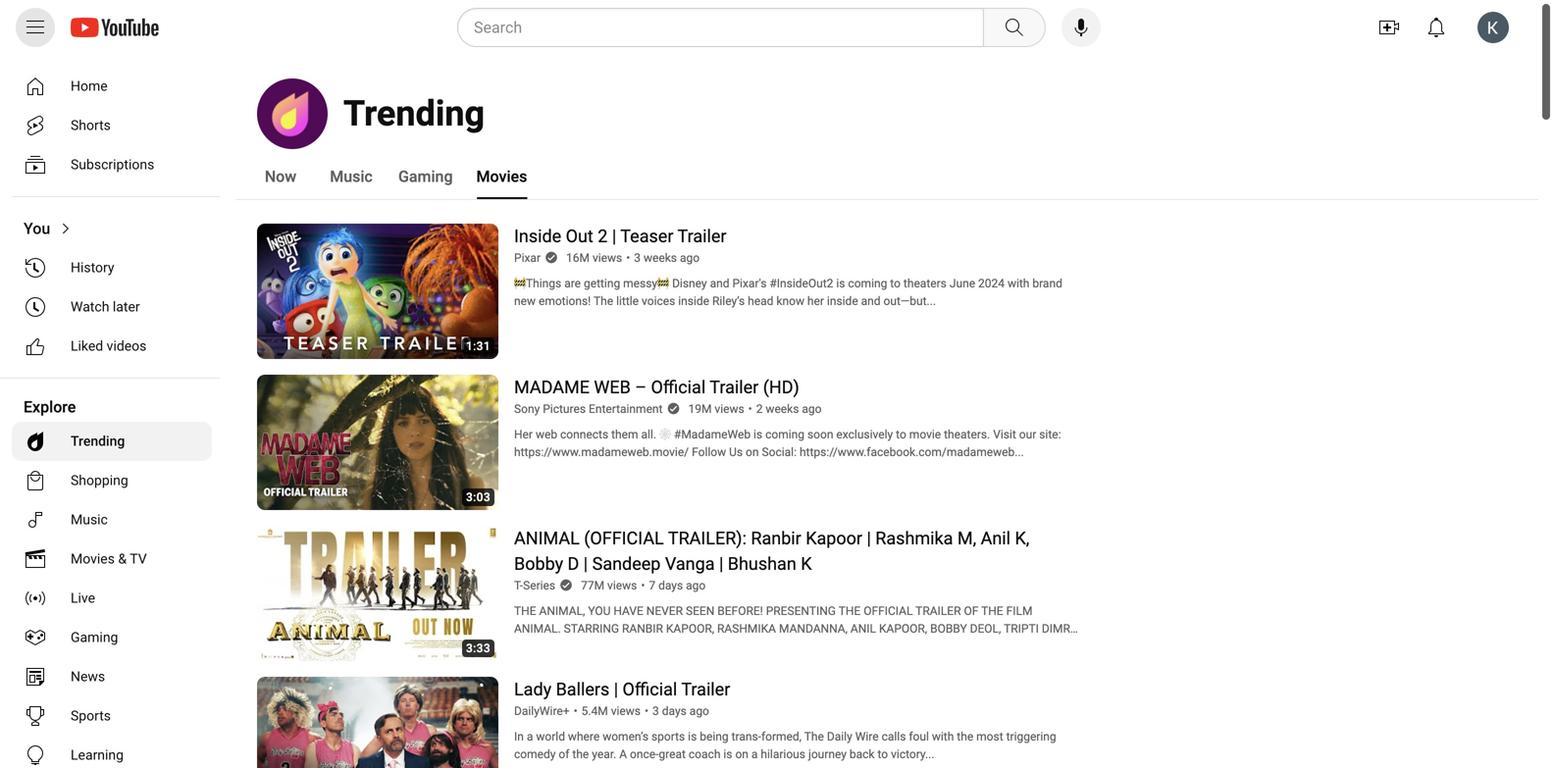 Task type: locate. For each thing, give the bounding box(es) containing it.
2 weeks ago
[[756, 402, 822, 416]]

movies
[[476, 167, 527, 186], [71, 551, 115, 567]]

avatar image image
[[1477, 12, 1509, 43]]

0 vertical spatial weeks
[[644, 251, 677, 265]]

movies up live
[[71, 551, 115, 567]]

& inside the animal, you have never seen before! presenting the official trailer of the film animal. starring ranbir kapoor, rashmika mandanna, anil kapoor, bobby deol, tripti dimri & shakti kapoor....
[[514, 640, 521, 653]]

tab list inside trending main content
[[257, 153, 527, 200]]

0 vertical spatial movies
[[476, 167, 527, 186]]

kapoor, down "official"
[[879, 622, 927, 636]]

0 horizontal spatial weeks
[[644, 251, 677, 265]]

a down trans-
[[751, 748, 758, 761]]

inside out 2 | teaser trailer
[[514, 226, 726, 247]]

music right 'now' on the left top of page
[[330, 167, 373, 186]]

us
[[729, 445, 743, 459]]

0 horizontal spatial 2
[[598, 226, 608, 247]]

0 horizontal spatial gaming
[[71, 629, 118, 646]]

0 horizontal spatial the
[[594, 294, 613, 308]]

weeks down (hd)
[[766, 402, 799, 416]]

little
[[616, 294, 639, 308]]

have
[[614, 604, 643, 618]]

tab list
[[257, 153, 527, 200]]

movies inside tab list
[[476, 167, 527, 186]]

shopping link
[[12, 461, 212, 500], [12, 461, 212, 500]]

19m views
[[688, 402, 744, 416]]

trailer up 3 days ago
[[681, 679, 730, 700]]

1 kapoor, from the left
[[666, 622, 714, 636]]

1 vertical spatial coming
[[765, 428, 804, 441]]

movies up the inside
[[476, 167, 527, 186]]

days for trailer):
[[658, 579, 683, 593]]

her
[[807, 294, 824, 308]]

with
[[1007, 277, 1030, 290], [932, 730, 954, 744]]

head
[[748, 294, 773, 308]]

dimri
[[1042, 622, 1073, 636]]

2 right 'out' at the left top of the page
[[598, 226, 608, 247]]

messy🚧
[[623, 277, 669, 290]]

1 vertical spatial 3
[[652, 704, 659, 718]]

m,
[[957, 528, 976, 549]]

are
[[564, 277, 581, 290]]

views down inside out 2 | teaser trailer by pixar 16,144,591 views 3 weeks ago 1 minute, 31 seconds element
[[593, 251, 622, 265]]

and left out—but...
[[861, 294, 881, 308]]

days right 7
[[658, 579, 683, 593]]

1 horizontal spatial 2
[[756, 402, 763, 416]]

coming up social:
[[765, 428, 804, 441]]

0 horizontal spatial 3
[[634, 251, 641, 265]]

days
[[658, 579, 683, 593], [662, 704, 687, 718]]

1 horizontal spatial the
[[839, 604, 861, 618]]

ago for official
[[689, 704, 709, 718]]

once-
[[630, 748, 659, 761]]

tv
[[130, 551, 147, 567]]

the left 'most'
[[957, 730, 973, 744]]

🕸
[[659, 428, 671, 441]]

lady ballers | official trailer
[[514, 679, 730, 700]]

social:
[[762, 445, 797, 459]]

k
[[801, 554, 812, 574]]

movies for movies
[[476, 167, 527, 186]]

0 vertical spatial trailer
[[677, 226, 726, 247]]

a right in
[[527, 730, 533, 744]]

the
[[514, 604, 536, 618], [839, 604, 861, 618], [981, 604, 1003, 618]]

music link
[[12, 500, 212, 540], [12, 500, 212, 540]]

1 vertical spatial a
[[751, 748, 758, 761]]

3:03
[[466, 491, 491, 504]]

– official
[[635, 377, 706, 398]]

ago for |
[[680, 251, 700, 265]]

formed,
[[761, 730, 802, 744]]

0 horizontal spatial &
[[118, 551, 127, 567]]

official
[[623, 679, 677, 700]]

dailywire+ link
[[514, 702, 571, 720]]

brand
[[1032, 277, 1062, 290]]

the right of
[[572, 748, 589, 761]]

animal.
[[514, 622, 561, 636]]

5.4m views
[[581, 704, 641, 718]]

gaming up news
[[71, 629, 118, 646]]

& left tv
[[118, 551, 127, 567]]

out
[[566, 226, 593, 247]]

0 horizontal spatial a
[[527, 730, 533, 744]]

on down trans-
[[735, 748, 748, 761]]

where
[[568, 730, 600, 744]]

the inside 🚧things are getting messy🚧  disney and pixar's #insideout2 is coming to theaters june 2024 with brand new emotions!  the little voices inside riley's head know her inside and out—but...
[[594, 294, 613, 308]]

to up https://www.facebook.com/madameweb...
[[896, 428, 906, 441]]

0 vertical spatial days
[[658, 579, 683, 593]]

1 horizontal spatial 3
[[652, 704, 659, 718]]

connects
[[560, 428, 608, 441]]

| down trailer):
[[719, 554, 723, 574]]

1 vertical spatial the
[[804, 730, 824, 744]]

0 horizontal spatial movies
[[71, 551, 115, 567]]

on inside her web connects them all. 🕸 #madameweb is coming soon exclusively to movie theaters.  visit our site: https://www.madameweb.movie/  follow us on social: https://www.facebook.com/madameweb...
[[746, 445, 759, 459]]

| up 5.4m views
[[614, 679, 618, 700]]

1 horizontal spatial and
[[861, 294, 881, 308]]

3:33 link
[[257, 526, 498, 664]]

trending
[[343, 93, 485, 134], [71, 433, 125, 449]]

0 horizontal spatial trending
[[71, 433, 125, 449]]

and up riley's
[[710, 277, 729, 290]]

1 vertical spatial and
[[861, 294, 881, 308]]

lady ballers | official trailer link
[[514, 677, 730, 702]]

the up deol,
[[981, 604, 1003, 618]]

3 days ago
[[652, 704, 709, 718]]

is right #insideout2
[[836, 277, 845, 290]]

history
[[71, 259, 114, 276]]

2 vertical spatial to
[[878, 748, 888, 761]]

0 horizontal spatial music
[[71, 512, 108, 528]]

| up the 16m views
[[612, 226, 616, 247]]

trailer up "3 weeks ago"
[[677, 226, 726, 247]]

1 horizontal spatial &
[[514, 640, 521, 653]]

bobby
[[514, 554, 563, 574]]

0 vertical spatial and
[[710, 277, 729, 290]]

weeks for (hd)
[[766, 402, 799, 416]]

bobby
[[930, 622, 967, 636]]

1:31
[[466, 339, 491, 353]]

0 vertical spatial &
[[118, 551, 127, 567]]

views right 19m
[[715, 402, 744, 416]]

the up the journey
[[804, 730, 824, 744]]

to inside in a world where women's sports is being trans-formed, the daily wire calls foul with the most triggering comedy of the year. a once-great coach is on a hilarious journey back to victory...
[[878, 748, 888, 761]]

on right us
[[746, 445, 759, 459]]

1 vertical spatial with
[[932, 730, 954, 744]]

inside down 'disney'
[[678, 294, 709, 308]]

them
[[611, 428, 638, 441]]

trending inside trending main content
[[343, 93, 485, 134]]

1 minute, 31 seconds element
[[466, 339, 491, 353]]

coming up out—but...
[[848, 277, 887, 290]]

views down sandeep
[[607, 579, 637, 593]]

16m
[[566, 251, 590, 265]]

music down shopping
[[71, 512, 108, 528]]

0 horizontal spatial the
[[514, 604, 536, 618]]

home link
[[12, 67, 212, 106], [12, 67, 212, 106]]

16m views
[[566, 251, 622, 265]]

gaming down trending text field at the left
[[398, 167, 453, 186]]

out—but...
[[883, 294, 936, 308]]

ago up soon
[[802, 402, 822, 416]]

with right 2024
[[1007, 277, 1030, 290]]

june
[[950, 277, 975, 290]]

1 vertical spatial trailer
[[710, 377, 759, 398]]

0 vertical spatial on
[[746, 445, 759, 459]]

the up animal.
[[514, 604, 536, 618]]

2 kapoor, from the left
[[879, 622, 927, 636]]

liked videos link
[[12, 327, 212, 366], [12, 327, 212, 366]]

77m views
[[581, 579, 637, 593]]

0 horizontal spatial coming
[[765, 428, 804, 441]]

1 horizontal spatial weeks
[[766, 402, 799, 416]]

0 vertical spatial the
[[594, 294, 613, 308]]

None search field
[[422, 8, 1050, 47]]

is up social:
[[753, 428, 762, 441]]

weeks down the teaser
[[644, 251, 677, 265]]

the
[[594, 294, 613, 308], [804, 730, 824, 744]]

film
[[1006, 604, 1032, 618]]

0 vertical spatial 2
[[598, 226, 608, 247]]

our
[[1019, 428, 1036, 441]]

0 vertical spatial coming
[[848, 277, 887, 290]]

weeks for teaser
[[644, 251, 677, 265]]

views for 2
[[593, 251, 622, 265]]

to inside 🚧things are getting messy🚧  disney and pixar's #insideout2 is coming to theaters june 2024 with brand new emotions!  the little voices inside riley's head know her inside and out—but...
[[890, 277, 901, 290]]

1 vertical spatial 2
[[756, 402, 763, 416]]

2 inside from the left
[[827, 294, 858, 308]]

0 vertical spatial 3
[[634, 251, 641, 265]]

1 vertical spatial trending
[[71, 433, 125, 449]]

2 vertical spatial trailer
[[681, 679, 730, 700]]

0 vertical spatial gaming
[[398, 167, 453, 186]]

3 down official
[[652, 704, 659, 718]]

to up out—but...
[[890, 277, 901, 290]]

is down the being
[[723, 748, 732, 761]]

days up sports
[[662, 704, 687, 718]]

2 right 19m views
[[756, 402, 763, 416]]

coming inside 🚧things are getting messy🚧  disney and pixar's #insideout2 is coming to theaters june 2024 with brand new emotions!  the little voices inside riley's head know her inside and out—but...
[[848, 277, 887, 290]]

1 horizontal spatial the
[[804, 730, 824, 744]]

is inside 🚧things are getting messy🚧  disney and pixar's #insideout2 is coming to theaters june 2024 with brand new emotions!  the little voices inside riley's head know her inside and out—but...
[[836, 277, 845, 290]]

views down lady ballers | official trailer by dailywire+ 5,420,104 views 3 days ago 2 minutes, 55 seconds element on the left bottom of the page
[[611, 704, 641, 718]]

hilarious
[[761, 748, 805, 761]]

1 horizontal spatial kapoor,
[[879, 622, 927, 636]]

madame web – official trailer (hd) link
[[514, 375, 799, 400]]

2
[[598, 226, 608, 247], [756, 402, 763, 416]]

views for |
[[611, 704, 641, 718]]

0 vertical spatial trending
[[343, 93, 485, 134]]

2 horizontal spatial the
[[981, 604, 1003, 618]]

kapoor, down the seen
[[666, 622, 714, 636]]

is up coach
[[688, 730, 697, 744]]

0 vertical spatial with
[[1007, 277, 1030, 290]]

ago down 'vanga'
[[686, 579, 706, 593]]

in
[[514, 730, 524, 744]]

0 horizontal spatial inside
[[678, 294, 709, 308]]

on inside in a world where women's sports is being trans-formed, the daily wire calls foul with the most triggering comedy of the year. a once-great coach is on a hilarious journey back to victory...
[[735, 748, 748, 761]]

1 vertical spatial days
[[662, 704, 687, 718]]

1 horizontal spatial music
[[330, 167, 373, 186]]

movie
[[909, 428, 941, 441]]

& down animal.
[[514, 640, 521, 653]]

with inside 🚧things are getting messy🚧  disney and pixar's #insideout2 is coming to theaters june 2024 with brand new emotions!  the little voices inside riley's head know her inside and out—but...
[[1007, 277, 1030, 290]]

1 vertical spatial the
[[572, 748, 589, 761]]

is
[[836, 277, 845, 290], [753, 428, 762, 441], [688, 730, 697, 744], [723, 748, 732, 761]]

3 down the teaser
[[634, 251, 641, 265]]

anil
[[850, 622, 876, 636]]

1 vertical spatial &
[[514, 640, 521, 653]]

1 horizontal spatial gaming
[[398, 167, 453, 186]]

most
[[976, 730, 1003, 744]]

journey
[[808, 748, 847, 761]]

now
[[265, 167, 296, 186]]

voices
[[642, 294, 675, 308]]

1 vertical spatial movies
[[71, 551, 115, 567]]

the down getting
[[594, 294, 613, 308]]

lady ballers | official trailer by dailywire+ 5,420,104 views 3 days ago 2 minutes, 55 seconds element
[[514, 679, 730, 700]]

sports link
[[12, 697, 212, 736], [12, 697, 212, 736]]

1 vertical spatial music
[[71, 512, 108, 528]]

t-series
[[514, 579, 555, 593]]

3 the from the left
[[981, 604, 1003, 618]]

0 horizontal spatial with
[[932, 730, 954, 744]]

1 vertical spatial weeks
[[766, 402, 799, 416]]

0 vertical spatial the
[[957, 730, 973, 744]]

1 horizontal spatial with
[[1007, 277, 1030, 290]]

tab list containing now
[[257, 153, 527, 200]]

watch
[[71, 299, 109, 315]]

1 horizontal spatial trending
[[343, 93, 485, 134]]

1 horizontal spatial inside
[[827, 294, 858, 308]]

1 horizontal spatial movies
[[476, 167, 527, 186]]

days for |
[[662, 704, 687, 718]]

0 horizontal spatial kapoor,
[[666, 622, 714, 636]]

the up anil
[[839, 604, 861, 618]]

ago up 'disney'
[[680, 251, 700, 265]]

1 vertical spatial to
[[896, 428, 906, 441]]

before!
[[717, 604, 763, 618]]

to right back
[[878, 748, 888, 761]]

shopping
[[71, 472, 128, 489]]

ago for trailer
[[802, 402, 822, 416]]

with right foul
[[932, 730, 954, 744]]

0 vertical spatial to
[[890, 277, 901, 290]]

1 vertical spatial on
[[735, 748, 748, 761]]

inside right her
[[827, 294, 858, 308]]

(official
[[584, 528, 664, 549]]

liked videos
[[71, 338, 147, 354]]

ago up the being
[[689, 704, 709, 718]]

foul
[[909, 730, 929, 744]]

0 vertical spatial music
[[330, 167, 373, 186]]

trailer up 19m views
[[710, 377, 759, 398]]

1 horizontal spatial coming
[[848, 277, 887, 290]]



Task type: describe. For each thing, give the bounding box(es) containing it.
19m
[[688, 402, 712, 416]]

madame web – official trailer (hd) by sony pictures entertainment 19,695,001 views 2 weeks ago 3 minutes, 3 seconds element
[[514, 377, 799, 398]]

(hd)
[[763, 377, 799, 398]]

rashmika
[[875, 528, 953, 549]]

dailywire+
[[514, 704, 570, 718]]

news
[[71, 669, 105, 685]]

seen
[[686, 604, 715, 618]]

web
[[594, 377, 631, 398]]

2 the from the left
[[839, 604, 861, 618]]

| inside inside out 2 | teaser trailer link
[[612, 226, 616, 247]]

learning
[[71, 747, 124, 763]]

inside out 2 | teaser trailer link
[[514, 224, 726, 249]]

soon
[[807, 428, 833, 441]]

| right kapoor on the right bottom of page
[[867, 528, 871, 549]]

sony
[[514, 402, 540, 416]]

gaming inside tab list
[[398, 167, 453, 186]]

later
[[113, 299, 140, 315]]

sony pictures entertainment link
[[514, 400, 664, 418]]

coming inside her web connects them all. 🕸 #madameweb is coming soon exclusively to movie theaters.  visit our site: https://www.madameweb.movie/  follow us on social: https://www.facebook.com/madameweb...
[[765, 428, 804, 441]]

ballers
[[556, 679, 609, 700]]

1:31 link
[[257, 224, 498, 362]]

dailywire+ •
[[514, 704, 577, 718]]

1 vertical spatial gaming
[[71, 629, 118, 646]]

0 horizontal spatial the
[[572, 748, 589, 761]]

•
[[574, 704, 577, 718]]

is inside her web connects them all. 🕸 #madameweb is coming soon exclusively to movie theaters.  visit our site: https://www.madameweb.movie/  follow us on social: https://www.facebook.com/madameweb...
[[753, 428, 762, 441]]

3 minutes, 3 seconds element
[[466, 491, 491, 504]]

pixar's
[[732, 277, 767, 290]]

kapoor....
[[568, 640, 626, 653]]

never
[[646, 604, 683, 618]]

3 weeks ago
[[634, 251, 700, 265]]

pixar
[[514, 251, 541, 265]]

animal (official trailer): ranbir kapoor | rashmika m, anil k, bobby d | sandeep vanga | bhushan k by t-series 77,580,502 views 7 days ago 3 minutes, 33 seconds element
[[514, 528, 1029, 574]]

coach
[[689, 748, 721, 761]]

subscriptions
[[71, 156, 154, 173]]

0 horizontal spatial and
[[710, 277, 729, 290]]

ranbir
[[751, 528, 801, 549]]

her web connects them all. 🕸 #madameweb is coming soon exclusively to movie theaters.  visit our site: https://www.madameweb.movie/  follow us on social: https://www.facebook.com/madameweb...
[[514, 428, 1061, 459]]

3 for official
[[652, 704, 659, 718]]

Search text field
[[474, 15, 979, 40]]

sports
[[71, 708, 111, 724]]

ago for ranbir
[[686, 579, 706, 593]]

mandanna,
[[779, 622, 848, 636]]

0 vertical spatial a
[[527, 730, 533, 744]]

world
[[536, 730, 565, 744]]

theaters
[[903, 277, 947, 290]]

in a world where women's sports is being trans-formed, the daily wire calls foul with the most triggering comedy of the year. a once-great coach is on a hilarious journey back to victory...
[[514, 730, 1056, 761]]

triggering
[[1006, 730, 1056, 744]]

riley's
[[712, 294, 745, 308]]

starring
[[564, 622, 619, 636]]

3 minutes, 33 seconds element
[[466, 642, 491, 655]]

follow
[[692, 445, 726, 459]]

3 for |
[[634, 251, 641, 265]]

with inside in a world where women's sports is being trans-formed, the daily wire calls foul with the most triggering comedy of the year. a once-great coach is on a hilarious journey back to victory...
[[932, 730, 954, 744]]

entertainment
[[589, 402, 663, 416]]

watch later
[[71, 299, 140, 315]]

shakti
[[524, 640, 565, 653]]

presenting
[[766, 604, 836, 618]]

the inside in a world where women's sports is being trans-formed, the daily wire calls foul with the most triggering comedy of the year. a once-great coach is on a hilarious journey back to victory...
[[804, 730, 824, 744]]

3:33
[[466, 642, 491, 655]]

| right d on the bottom of page
[[584, 554, 588, 574]]

music inside tab list
[[330, 167, 373, 186]]

trending main content
[[235, 55, 1538, 768]]

live
[[71, 590, 95, 606]]

liked
[[71, 338, 103, 354]]

7 days ago
[[649, 579, 706, 593]]

🚧things
[[514, 277, 561, 290]]

tripti
[[1004, 622, 1039, 636]]

1 horizontal spatial a
[[751, 748, 758, 761]]

Trending text field
[[343, 93, 485, 134]]

web
[[536, 428, 557, 441]]

vanga
[[665, 554, 715, 574]]

of
[[559, 748, 569, 761]]

1 inside from the left
[[678, 294, 709, 308]]

#madameweb
[[674, 428, 751, 441]]

you
[[588, 604, 611, 618]]

animal,
[[539, 604, 585, 618]]

madame web – official trailer (hd)
[[514, 377, 799, 398]]

theaters.
[[944, 428, 990, 441]]

animal (official trailer): ranbir kapoor | rashmika m, anil k, bobby d | sandeep vanga | bhushan k
[[514, 528, 1029, 574]]

animal (official trailer): ranbir kapoor | rashmika m, anil k, bobby d | sandeep vanga | bhushan k link
[[514, 526, 1032, 577]]

t-
[[514, 579, 523, 593]]

to inside her web connects them all. 🕸 #madameweb is coming soon exclusively to movie theaters.  visit our site: https://www.madameweb.movie/  follow us on social: https://www.facebook.com/madameweb...
[[896, 428, 906, 441]]

home
[[71, 78, 108, 94]]

victory...
[[891, 748, 934, 761]]

sandeep
[[592, 554, 661, 574]]

#insideout2
[[770, 277, 833, 290]]

1 the from the left
[[514, 604, 536, 618]]

getting
[[584, 277, 620, 290]]

of
[[964, 604, 978, 618]]

explore
[[24, 398, 76, 416]]

🚧things are getting messy🚧  disney and pixar's #insideout2 is coming to theaters june 2024 with brand new emotions!  the little voices inside riley's head know her inside and out—but...
[[514, 277, 1062, 308]]

| inside lady ballers | official trailer link
[[614, 679, 618, 700]]

great
[[659, 748, 686, 761]]

2024
[[978, 277, 1005, 290]]

official
[[864, 604, 913, 618]]

inside out 2 | teaser trailer by pixar 16,144,591 views 3 weeks ago 1 minute, 31 seconds element
[[514, 226, 726, 247]]

views for trailer):
[[607, 579, 637, 593]]

shorts
[[71, 117, 111, 133]]

daily
[[827, 730, 852, 744]]

k,
[[1015, 528, 1029, 549]]

trans-
[[731, 730, 761, 744]]

trailer
[[916, 604, 961, 618]]

views for – official
[[715, 402, 744, 416]]

trailer):
[[668, 528, 747, 549]]

movies for movies & tv
[[71, 551, 115, 567]]

sony pictures entertainment
[[514, 402, 663, 416]]

1 horizontal spatial the
[[957, 730, 973, 744]]

new
[[514, 294, 536, 308]]

being
[[700, 730, 729, 744]]

https://www.madameweb.movie/
[[514, 445, 689, 459]]



Task type: vqa. For each thing, say whether or not it's contained in the screenshot.


